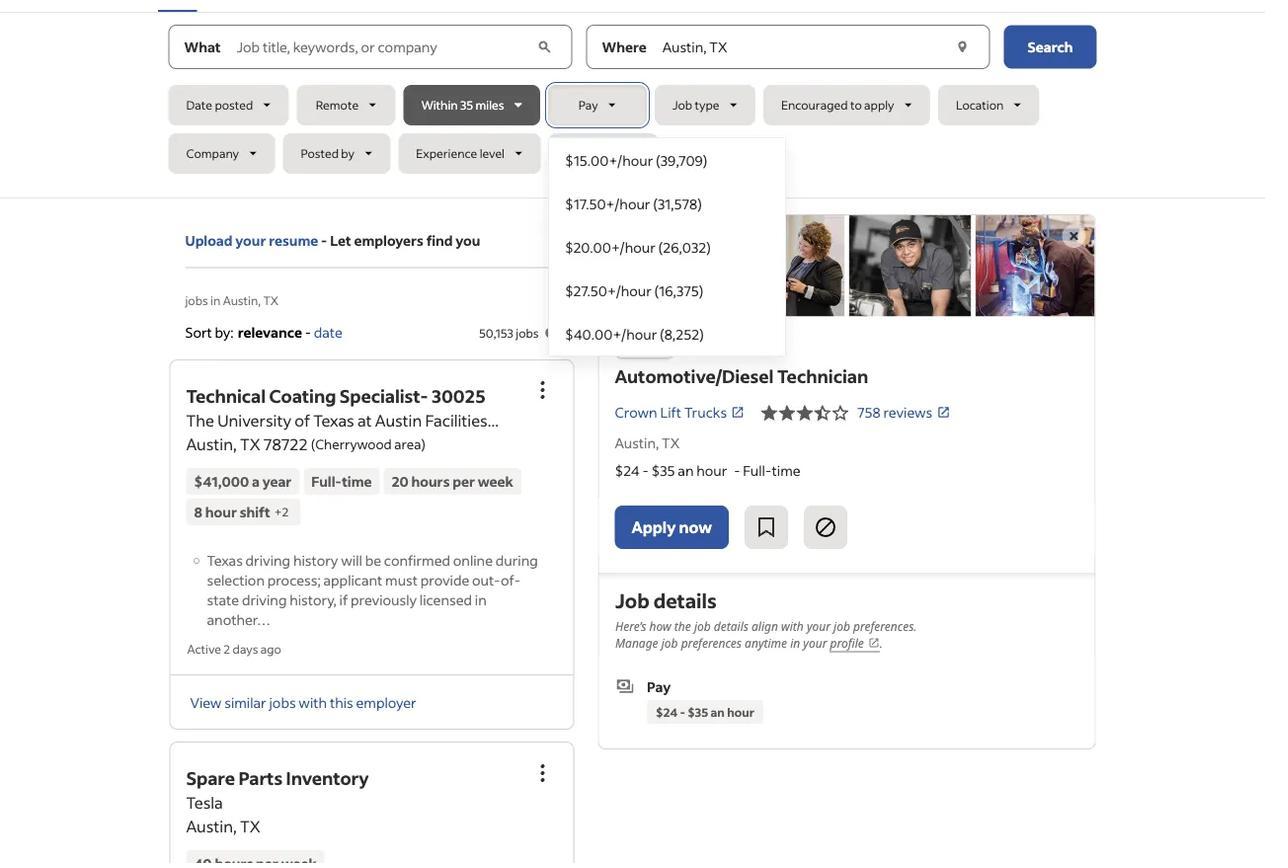 Task type: describe. For each thing, give the bounding box(es) containing it.
at
[[357, 410, 372, 430]]

employer
[[356, 693, 417, 711]]

$35 for $24 - $35 an hour
[[687, 704, 708, 719]]

now
[[679, 517, 712, 537]]

- down 'preferences'
[[679, 704, 685, 719]]

758 reviews
[[857, 404, 933, 422]]

$15.00+/hour
[[565, 151, 653, 169]]

inventory
[[286, 767, 369, 790]]

sort by: relevance - date
[[185, 323, 343, 341]]

employers
[[354, 232, 424, 249]]

during
[[496, 551, 538, 569]]

the
[[186, 410, 214, 430]]

within 35 miles
[[421, 97, 504, 113]]

apply now button
[[615, 506, 729, 549]]

1 horizontal spatial full-
[[743, 461, 772, 479]]

must
[[385, 571, 418, 589]]

$17.50+/hour (31,578)
[[565, 195, 702, 212]]

pay button
[[548, 85, 647, 125]]

(8,252)
[[660, 325, 704, 343]]

the
[[674, 618, 691, 635]]

previously
[[351, 591, 417, 608]]

(
[[311, 435, 315, 453]]

3.4 out of 5 stars. link to 758 company reviews (opens in a new tab) image
[[761, 401, 850, 425]]

job details
[[615, 588, 716, 613]]

an for $24 - $35 an hour - full-time
[[678, 461, 694, 479]]

view similar jobs with this employer
[[190, 693, 417, 711]]

of
[[295, 410, 310, 430]]

50,153
[[479, 325, 514, 340]]

0 vertical spatial details
[[653, 588, 716, 613]]

preferences
[[681, 635, 741, 652]]

tx inside spare parts inventory tesla austin, tx
[[240, 816, 260, 837]]

hour for $24 - $35 an hour
[[727, 704, 754, 719]]

parts
[[239, 767, 283, 790]]

menu inside search field
[[548, 137, 786, 357]]

tx down lift
[[662, 434, 680, 451]]

coating
[[269, 385, 336, 407]]

austin, inside technical coating specialist- 30025 the university of texas at austin facilities... austin, tx 78722 ( cherrywood area )
[[186, 434, 237, 454]]

spare parts inventory button
[[186, 767, 369, 790]]

0 horizontal spatial with
[[299, 693, 327, 711]]

experience level
[[416, 146, 505, 161]]

- left let on the top left of the page
[[321, 232, 327, 249]]

- left date
[[305, 323, 311, 341]]

758
[[857, 404, 881, 422]]

2 horizontal spatial jobs
[[516, 325, 539, 340]]

- down crown lift trucks link
[[734, 461, 740, 479]]

none search field containing what
[[168, 25, 1097, 357]]

apply now
[[632, 517, 712, 537]]

within
[[421, 97, 458, 113]]

align
[[751, 618, 778, 635]]

where
[[602, 38, 647, 56]]

35
[[460, 97, 473, 113]]

miles
[[476, 97, 504, 113]]

$35 for $24 - $35 an hour - full-time
[[651, 461, 675, 479]]

austin, tx
[[615, 434, 680, 451]]

similar
[[224, 693, 266, 711]]

0 horizontal spatial in
[[210, 292, 221, 308]]

0 horizontal spatial full-
[[311, 472, 342, 490]]

online
[[453, 551, 493, 569]]

if
[[339, 591, 348, 608]]

here's how the job details align with your job preferences.
[[615, 618, 917, 635]]

2 vertical spatial job
[[646, 749, 670, 766]]

history
[[293, 551, 338, 569]]

clear element for where
[[953, 37, 972, 57]]

experience
[[416, 146, 477, 161]]

$24 for $24 - $35 an hour
[[655, 704, 677, 719]]

automotive/diesel
[[615, 365, 774, 388]]

specialist-
[[340, 385, 428, 407]]

$40.00+/hour (8,252) link
[[549, 312, 785, 356]]

another…
[[207, 610, 271, 628]]

by:
[[215, 323, 234, 341]]

facilities...
[[425, 410, 499, 430]]

trucks
[[684, 404, 727, 422]]

job actions menu is collapsed image
[[531, 762, 555, 785]]

What field
[[233, 25, 533, 69]]

company
[[186, 146, 239, 161]]

save this job image
[[755, 516, 778, 539]]

+
[[274, 504, 282, 519]]

search button
[[1004, 25, 1097, 69]]

date
[[314, 323, 343, 341]]

30025
[[432, 385, 486, 407]]

spare
[[186, 767, 235, 790]]

sort
[[185, 323, 212, 341]]

$27.50+/hour
[[565, 282, 652, 299]]

location button
[[938, 85, 1040, 125]]

$20.00+/hour (26,032) link
[[549, 225, 785, 269]]

austin
[[375, 410, 422, 430]]

an for $24 - $35 an hour
[[710, 704, 724, 719]]

technical coating specialist- 30025 the university of texas at austin facilities... austin, tx 78722 ( cherrywood area )
[[186, 385, 499, 454]]

2 vertical spatial your
[[803, 635, 827, 652]]

ago
[[261, 641, 281, 657]]

20 hours per week
[[392, 472, 513, 490]]

job inside popup button
[[673, 97, 693, 113]]

profile link
[[830, 635, 879, 653]]

$24 - $35 an hour
[[655, 704, 754, 719]]

anytime
[[744, 635, 787, 652]]

tx inside technical coating specialist- 30025 the university of texas at austin facilities... austin, tx 78722 ( cherrywood area )
[[240, 434, 260, 454]]

0 vertical spatial your
[[235, 232, 266, 249]]

cherrywood
[[315, 435, 392, 453]]

0 horizontal spatial jobs
[[185, 292, 208, 308]]

texas inside technical coating specialist- 30025 the university of texas at austin facilities... austin, tx 78722 ( cherrywood area )
[[313, 410, 354, 430]]

tx up relevance
[[263, 292, 279, 308]]

$17.50+/hour
[[565, 195, 650, 212]]

area
[[394, 435, 421, 453]]

close job details image
[[1062, 224, 1086, 248]]

(31,578)
[[653, 195, 702, 212]]

2 inside 8 hour shift + 2
[[282, 504, 289, 519]]

crown lift trucks link
[[615, 402, 745, 423]]

be
[[365, 551, 381, 569]]

1 vertical spatial job type
[[646, 749, 703, 766]]

pay inside pay popup button
[[579, 97, 598, 113]]

level
[[480, 146, 505, 161]]

78722
[[264, 434, 308, 454]]

per
[[453, 472, 475, 490]]

history,
[[290, 591, 337, 608]]

relevance
[[238, 323, 302, 341]]

1 horizontal spatial time
[[772, 461, 801, 479]]



Task type: vqa. For each thing, say whether or not it's contained in the screenshot.
the bottommost $24
yes



Task type: locate. For each thing, give the bounding box(es) containing it.
1 vertical spatial an
[[710, 704, 724, 719]]

job up profile
[[833, 618, 850, 635]]

date posted
[[186, 97, 253, 113]]

in
[[210, 292, 221, 308], [475, 591, 487, 608], [790, 635, 800, 652]]

resume
[[269, 232, 318, 249]]

hour down trucks
[[697, 461, 727, 479]]

1 vertical spatial in
[[475, 591, 487, 608]]

1 horizontal spatial clear element
[[953, 37, 972, 57]]

reviews
[[884, 404, 933, 422]]

1 horizontal spatial job
[[694, 618, 710, 635]]

pay
[[579, 97, 598, 113], [646, 677, 670, 695]]

(26,032)
[[658, 238, 711, 256]]

how
[[649, 618, 671, 635]]

an down "austin, tx"
[[678, 461, 694, 479]]

university
[[218, 410, 291, 430]]

texas down technical coating specialist- 30025 button
[[313, 410, 354, 430]]

hour down manage job preferences anytime in your on the bottom of the page
[[727, 704, 754, 719]]

$35
[[651, 461, 675, 479], [687, 704, 708, 719]]

0 horizontal spatial 2
[[224, 641, 230, 657]]

0 vertical spatial in
[[210, 292, 221, 308]]

1 vertical spatial your
[[806, 618, 830, 635]]

clear image for what
[[534, 37, 555, 57]]

$20.00+/hour (26,032)
[[565, 238, 711, 256]]

1 vertical spatial 2
[[224, 641, 230, 657]]

date
[[186, 97, 212, 113]]

0 horizontal spatial clear image
[[534, 37, 555, 57]]

0 vertical spatial texas
[[313, 410, 354, 430]]

jobs right similar
[[269, 693, 296, 711]]

758 reviews link
[[857, 404, 950, 422]]

texas driving history will be confirmed online during selection process; applicant must provide out-of- state driving history, if previously licensed in another…
[[207, 551, 538, 628]]

$24 down manage
[[655, 704, 677, 719]]

your
[[235, 232, 266, 249], [806, 618, 830, 635], [803, 635, 827, 652]]

$40.00+/hour (8,252)
[[565, 325, 704, 343]]

menu containing $15.00+/hour (39,709)
[[548, 137, 786, 357]]

austin, down the "the"
[[186, 434, 237, 454]]

clear image up 'location'
[[953, 37, 972, 57]]

2 vertical spatial in
[[790, 635, 800, 652]]

$35 down 'preferences'
[[687, 704, 708, 719]]

1 horizontal spatial pay
[[646, 677, 670, 695]]

process;
[[267, 571, 321, 589]]

details up the
[[653, 588, 716, 613]]

Where field
[[659, 25, 951, 69]]

technical coating specialist- 30025 button
[[186, 385, 486, 407]]

view similar jobs with this employer link
[[190, 693, 417, 711]]

.
[[879, 635, 882, 652]]

driving
[[246, 551, 291, 569], [242, 591, 287, 608]]

within 35 miles button
[[404, 85, 540, 125]]

clear element up pay popup button
[[534, 37, 555, 57]]

0 horizontal spatial $24
[[615, 461, 640, 479]]

1 vertical spatial $24
[[655, 704, 677, 719]]

0 vertical spatial with
[[781, 618, 803, 635]]

job type up (39,709) at the right top
[[673, 97, 720, 113]]

will
[[341, 551, 362, 569]]

clear image for where
[[953, 37, 972, 57]]

full- down (
[[311, 472, 342, 490]]

- down "austin, tx"
[[642, 461, 649, 479]]

$27.50+/hour (16,375) link
[[549, 269, 785, 312]]

type up (39,709) at the right top
[[695, 97, 720, 113]]

let
[[330, 232, 351, 249]]

your up profile
[[806, 618, 830, 635]]

0 vertical spatial job type
[[673, 97, 720, 113]]

a
[[252, 472, 260, 490]]

1 vertical spatial with
[[299, 693, 327, 711]]

job type inside popup button
[[673, 97, 720, 113]]

$17.50+/hour (31,578) link
[[549, 182, 785, 225]]

with right align at the bottom right of the page
[[781, 618, 803, 635]]

to
[[850, 97, 862, 113]]

time down cherrywood
[[342, 472, 372, 490]]

menu
[[548, 137, 786, 357]]

None search field
[[168, 25, 1097, 357]]

with left 'this'
[[299, 693, 327, 711]]

full-time
[[311, 472, 372, 490]]

(39,709)
[[656, 151, 708, 169]]

0 horizontal spatial an
[[678, 461, 694, 479]]

automotive/diesel technician
[[615, 365, 869, 388]]

1 vertical spatial $35
[[687, 704, 708, 719]]

austin, down tesla
[[186, 816, 237, 837]]

what
[[184, 38, 221, 56]]

texas up selection
[[207, 551, 243, 569]]

preferences.
[[853, 618, 917, 635]]

jobs up sort
[[185, 292, 208, 308]]

1 vertical spatial jobs
[[516, 325, 539, 340]]

time down 3.4 out of 5 stars. link to 758 company reviews (opens in a new tab) image
[[772, 461, 801, 479]]

here's
[[615, 618, 646, 635]]

0 vertical spatial job
[[673, 97, 693, 113]]

job
[[694, 618, 710, 635], [833, 618, 850, 635], [661, 635, 678, 652]]

(16,375)
[[654, 282, 704, 299]]

texas inside texas driving history will be confirmed online during selection process; applicant must provide out-of- state driving history, if previously licensed in another…
[[207, 551, 243, 569]]

2 clear element from the left
[[953, 37, 972, 57]]

type down $24 - $35 an hour
[[673, 749, 703, 766]]

0 vertical spatial jobs
[[185, 292, 208, 308]]

0 horizontal spatial time
[[342, 472, 372, 490]]

1 horizontal spatial $35
[[687, 704, 708, 719]]

upload your resume link
[[185, 230, 318, 251]]

$35 down "austin, tx"
[[651, 461, 675, 479]]

job down how
[[661, 635, 678, 652]]

details up manage job preferences anytime in your on the bottom of the page
[[713, 618, 748, 635]]

in up by:
[[210, 292, 221, 308]]

full- up save this job image
[[743, 461, 772, 479]]

job type button
[[655, 85, 756, 125]]

1 horizontal spatial clear image
[[953, 37, 972, 57]]

in right anytime
[[790, 635, 800, 652]]

1 horizontal spatial 2
[[282, 504, 289, 519]]

$24
[[615, 461, 640, 479], [655, 704, 677, 719]]

job up (39,709) at the right top
[[673, 97, 693, 113]]

job down $24 - $35 an hour
[[646, 749, 670, 766]]

full-
[[743, 461, 772, 479], [311, 472, 342, 490]]

1 vertical spatial hour
[[205, 503, 237, 521]]

austin, inside spare parts inventory tesla austin, tx
[[186, 816, 237, 837]]

hour for $24 - $35 an hour - full-time
[[697, 461, 727, 479]]

clear image
[[534, 37, 555, 57], [953, 37, 972, 57]]

help icon image
[[543, 325, 559, 341]]

0 vertical spatial hour
[[697, 461, 727, 479]]

job
[[673, 97, 693, 113], [615, 588, 649, 613], [646, 749, 670, 766]]

spare parts inventory tesla austin, tx
[[186, 767, 369, 837]]

jobs left the help icon
[[516, 325, 539, 340]]

texas
[[313, 410, 354, 430], [207, 551, 243, 569]]

you
[[456, 232, 480, 249]]

$15.00+/hour (39,709)
[[565, 151, 708, 169]]

$24 down "austin, tx"
[[615, 461, 640, 479]]

0 vertical spatial $24
[[615, 461, 640, 479]]

1 clear image from the left
[[534, 37, 555, 57]]

confirmed
[[384, 551, 450, 569]]

2 right shift
[[282, 504, 289, 519]]

encouraged
[[781, 97, 848, 113]]

2 clear image from the left
[[953, 37, 972, 57]]

0 horizontal spatial texas
[[207, 551, 243, 569]]

type
[[695, 97, 720, 113], [673, 749, 703, 766]]

2 horizontal spatial job
[[833, 618, 850, 635]]

apply
[[864, 97, 894, 113]]

in inside texas driving history will be confirmed online during selection process; applicant must provide out-of- state driving history, if previously licensed in another…
[[475, 591, 487, 608]]

1 vertical spatial pay
[[646, 677, 670, 695]]

crown
[[615, 404, 657, 422]]

of-
[[501, 571, 521, 589]]

in down out-
[[475, 591, 487, 608]]

0 vertical spatial pay
[[579, 97, 598, 113]]

austin, up by:
[[223, 292, 261, 308]]

0 vertical spatial 2
[[282, 504, 289, 519]]

encouraged to apply button
[[763, 85, 930, 125]]

encouraged to apply
[[781, 97, 894, 113]]

job type down $24 - $35 an hour
[[646, 749, 703, 766]]

1 vertical spatial type
[[673, 749, 703, 766]]

1 vertical spatial details
[[713, 618, 748, 635]]

tx down 'university'
[[240, 434, 260, 454]]

lift
[[660, 404, 682, 422]]

1 vertical spatial texas
[[207, 551, 243, 569]]

upload your resume - let employers find you
[[185, 232, 480, 249]]

$24 for $24 - $35 an hour - full-time
[[615, 461, 640, 479]]

profile
[[830, 635, 864, 652]]

austin,
[[223, 292, 261, 308], [615, 434, 659, 451], [186, 434, 237, 454], [186, 816, 237, 837]]

1 horizontal spatial with
[[781, 618, 803, 635]]

hour right 8
[[205, 503, 237, 521]]

crown lift trucks logo image
[[599, 215, 1095, 317], [615, 298, 674, 357]]

1 vertical spatial job
[[615, 588, 649, 613]]

1 vertical spatial driving
[[242, 591, 287, 608]]

1 clear element from the left
[[534, 37, 555, 57]]

not interested image
[[814, 516, 838, 539]]

0 vertical spatial an
[[678, 461, 694, 479]]

tesla
[[186, 793, 223, 813]]

)
[[421, 435, 426, 453]]

0 horizontal spatial job
[[661, 635, 678, 652]]

pay up $15.00+/hour
[[579, 97, 598, 113]]

1 horizontal spatial in
[[475, 591, 487, 608]]

posted
[[301, 146, 339, 161]]

year
[[262, 472, 292, 490]]

0 horizontal spatial $35
[[651, 461, 675, 479]]

2
[[282, 504, 289, 519], [224, 641, 230, 657]]

clear element for what
[[534, 37, 555, 57]]

clear image up pay popup button
[[534, 37, 555, 57]]

an
[[678, 461, 694, 479], [710, 704, 724, 719]]

technical
[[186, 385, 266, 407]]

jobs
[[185, 292, 208, 308], [516, 325, 539, 340], [269, 693, 296, 711]]

driving up "another…" at the bottom of page
[[242, 591, 287, 608]]

2 vertical spatial hour
[[727, 704, 754, 719]]

0 vertical spatial type
[[695, 97, 720, 113]]

days
[[233, 641, 258, 657]]

type inside popup button
[[695, 97, 720, 113]]

this
[[330, 693, 353, 711]]

clear element
[[534, 37, 555, 57], [953, 37, 972, 57]]

tx down parts
[[240, 816, 260, 837]]

tx
[[263, 292, 279, 308], [662, 434, 680, 451], [240, 434, 260, 454], [240, 816, 260, 837]]

1 horizontal spatial an
[[710, 704, 724, 719]]

0 horizontal spatial clear element
[[534, 37, 555, 57]]

job up here's
[[615, 588, 649, 613]]

your right "upload"
[[235, 232, 266, 249]]

$24 - $35 an hour - full-time
[[615, 461, 801, 479]]

active 2 days ago
[[187, 641, 281, 657]]

licensed
[[420, 591, 472, 608]]

2 left days
[[224, 641, 230, 657]]

provide
[[421, 571, 469, 589]]

2 horizontal spatial in
[[790, 635, 800, 652]]

technician
[[777, 365, 869, 388]]

your left profile
[[803, 635, 827, 652]]

by
[[341, 146, 354, 161]]

8
[[194, 503, 202, 521]]

out-
[[472, 571, 501, 589]]

2 vertical spatial jobs
[[269, 693, 296, 711]]

job up 'preferences'
[[694, 618, 710, 635]]

posted
[[215, 97, 253, 113]]

0 vertical spatial driving
[[246, 551, 291, 569]]

job actions menu is collapsed image
[[531, 378, 555, 402]]

1 horizontal spatial jobs
[[269, 693, 296, 711]]

manage job preferences anytime in your
[[615, 635, 830, 652]]

0 horizontal spatial pay
[[579, 97, 598, 113]]

0 vertical spatial $35
[[651, 461, 675, 479]]

1 horizontal spatial texas
[[313, 410, 354, 430]]

austin, down crown
[[615, 434, 659, 451]]

$41,000 a year
[[194, 472, 292, 490]]

pay down manage
[[646, 677, 670, 695]]

an down manage job preferences anytime in your on the bottom of the page
[[710, 704, 724, 719]]

clear element up 'location'
[[953, 37, 972, 57]]

1 horizontal spatial $24
[[655, 704, 677, 719]]

8 hour shift + 2
[[194, 503, 289, 521]]

driving up process;
[[246, 551, 291, 569]]



